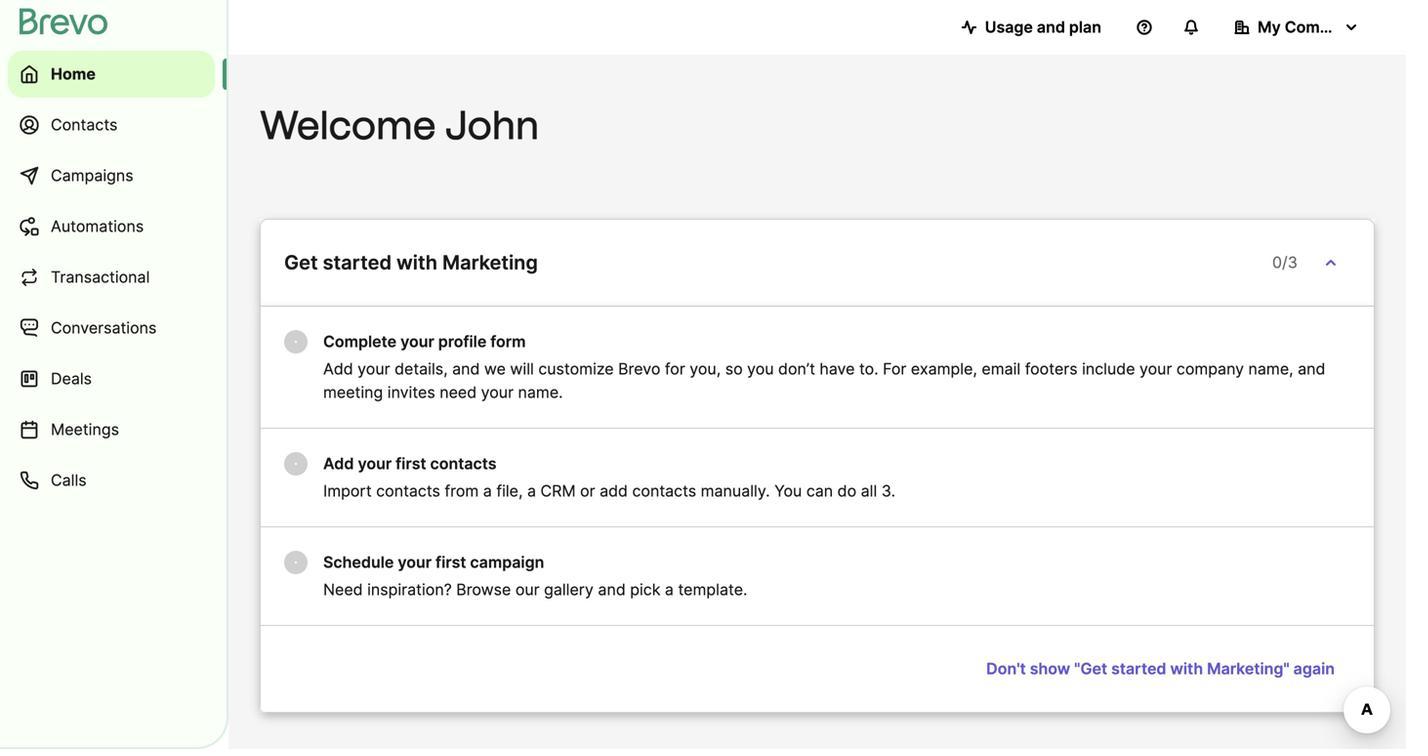 Task type: vqa. For each thing, say whether or not it's contained in the screenshot.
brand
no



Task type: describe. For each thing, give the bounding box(es) containing it.
"get
[[1075, 659, 1108, 678]]

name,
[[1249, 360, 1294, 379]]

all
[[861, 482, 878, 501]]

example,
[[911, 360, 978, 379]]

will
[[510, 360, 534, 379]]

manually.
[[701, 482, 770, 501]]

for
[[665, 360, 686, 379]]

to.
[[860, 360, 879, 379]]

contacts right add
[[633, 482, 697, 501]]

invites
[[388, 383, 435, 402]]

don't
[[779, 360, 816, 379]]

0 horizontal spatial a
[[483, 482, 492, 501]]

need
[[323, 580, 363, 599]]

add inside complete your profile form add your details, and we will customize brevo for you, so you don't have to. for example, email footers include your company name, and meeting invites need your name.
[[323, 360, 353, 379]]

meetings link
[[8, 406, 215, 453]]

gallery
[[544, 580, 594, 599]]

do
[[838, 482, 857, 501]]

name.
[[518, 383, 563, 402]]

company
[[1177, 360, 1245, 379]]

0 horizontal spatial with
[[397, 251, 438, 275]]

your inside add your first contacts import contacts from a file, a crm or add contacts manually. you can do all 3.
[[358, 454, 392, 473]]

usage
[[985, 18, 1033, 37]]

can
[[807, 482, 833, 501]]

welcome
[[260, 102, 436, 148]]

contacts up from
[[430, 454, 497, 473]]

details,
[[395, 360, 448, 379]]

your right include at the right
[[1140, 360, 1173, 379]]

transactional
[[51, 268, 150, 287]]

and inside 'button'
[[1037, 18, 1066, 37]]

0 / 3
[[1273, 253, 1298, 272]]

campaign
[[470, 553, 544, 572]]

meetings
[[51, 420, 119, 439]]

from
[[445, 482, 479, 501]]

john
[[445, 102, 539, 148]]

calls link
[[8, 457, 215, 504]]

for
[[883, 360, 907, 379]]

conversations link
[[8, 305, 215, 352]]

contacts link
[[8, 102, 215, 148]]

meeting
[[323, 383, 383, 402]]

your up details,
[[401, 332, 435, 351]]

customize
[[539, 360, 614, 379]]

schedule
[[323, 553, 394, 572]]

include
[[1083, 360, 1136, 379]]

automations link
[[8, 203, 215, 250]]

crm
[[541, 482, 576, 501]]

file,
[[497, 482, 523, 501]]

3.
[[882, 482, 896, 501]]

get started with marketing
[[284, 251, 538, 275]]

form
[[491, 332, 526, 351]]

so
[[726, 360, 743, 379]]

company
[[1285, 18, 1357, 37]]

marketing
[[443, 251, 538, 275]]

your down we
[[481, 383, 514, 402]]

my company button
[[1219, 8, 1376, 47]]

transactional link
[[8, 254, 215, 301]]

your down complete
[[358, 360, 390, 379]]

don't
[[987, 659, 1026, 678]]

my
[[1258, 18, 1281, 37]]

and right name, at the right
[[1298, 360, 1326, 379]]

contacts left from
[[376, 482, 440, 501]]

don't show "get started with marketing" again
[[987, 659, 1335, 678]]

started inside button
[[1112, 659, 1167, 678]]

template.
[[678, 580, 748, 599]]

and inside schedule your first campaign need inspiration? browse our gallery and pick a template.
[[598, 580, 626, 599]]

profile
[[438, 332, 487, 351]]



Task type: locate. For each thing, give the bounding box(es) containing it.
don't show "get started with marketing" again button
[[971, 650, 1351, 689]]

your up inspiration?
[[398, 553, 432, 572]]

a left 'file,'
[[483, 482, 492, 501]]

started right "get
[[1112, 659, 1167, 678]]

brevo
[[618, 360, 661, 379]]

with left marketing
[[397, 251, 438, 275]]

our
[[516, 580, 540, 599]]

first
[[396, 454, 426, 473], [436, 553, 466, 572]]

0 vertical spatial with
[[397, 251, 438, 275]]

add inside add your first contacts import contacts from a file, a crm or add contacts manually. you can do all 3.
[[323, 454, 354, 473]]

usage and plan
[[985, 18, 1102, 37]]

marketing"
[[1208, 659, 1290, 678]]

first for contacts
[[396, 454, 426, 473]]

with
[[397, 251, 438, 275], [1171, 659, 1204, 678]]

complete
[[323, 332, 397, 351]]

/
[[1283, 253, 1288, 272]]

a
[[483, 482, 492, 501], [528, 482, 536, 501], [665, 580, 674, 599]]

1 vertical spatial first
[[436, 553, 466, 572]]

0 horizontal spatial started
[[323, 251, 392, 275]]

1 horizontal spatial with
[[1171, 659, 1204, 678]]

3
[[1288, 253, 1298, 272]]

first down the invites
[[396, 454, 426, 473]]

first inside schedule your first campaign need inspiration? browse our gallery and pick a template.
[[436, 553, 466, 572]]

your up import
[[358, 454, 392, 473]]

2 add from the top
[[323, 454, 354, 473]]

with inside button
[[1171, 659, 1204, 678]]

add
[[323, 360, 353, 379], [323, 454, 354, 473]]

email
[[982, 360, 1021, 379]]

complete your profile form add your details, and we will customize brevo for you, so you don't have to. for example, email footers include your company name, and meeting invites need your name.
[[323, 332, 1326, 402]]

a right 'file,'
[[528, 482, 536, 501]]

0 vertical spatial first
[[396, 454, 426, 473]]

campaigns link
[[8, 152, 215, 199]]

add up import
[[323, 454, 354, 473]]

with left marketing"
[[1171, 659, 1204, 678]]

1 vertical spatial add
[[323, 454, 354, 473]]

your
[[401, 332, 435, 351], [358, 360, 390, 379], [1140, 360, 1173, 379], [481, 383, 514, 402], [358, 454, 392, 473], [398, 553, 432, 572]]

home
[[51, 64, 96, 84]]

usage and plan button
[[946, 8, 1118, 47]]

started
[[323, 251, 392, 275], [1112, 659, 1167, 678]]

import
[[323, 482, 372, 501]]

browse
[[457, 580, 511, 599]]

1 horizontal spatial first
[[436, 553, 466, 572]]

need
[[440, 383, 477, 402]]

a right pick
[[665, 580, 674, 599]]

0
[[1273, 253, 1283, 272]]

show
[[1030, 659, 1071, 678]]

started right get
[[323, 251, 392, 275]]

1 vertical spatial started
[[1112, 659, 1167, 678]]

inspiration?
[[367, 580, 452, 599]]

2 horizontal spatial a
[[665, 580, 674, 599]]

plan
[[1070, 18, 1102, 37]]

automations
[[51, 217, 144, 236]]

pick
[[630, 580, 661, 599]]

my company
[[1258, 18, 1357, 37]]

and
[[1037, 18, 1066, 37], [452, 360, 480, 379], [1298, 360, 1326, 379], [598, 580, 626, 599]]

and left pick
[[598, 580, 626, 599]]

deals link
[[8, 356, 215, 402]]

have
[[820, 360, 855, 379]]

1 horizontal spatial a
[[528, 482, 536, 501]]

0 horizontal spatial first
[[396, 454, 426, 473]]

or
[[580, 482, 596, 501]]

add
[[600, 482, 628, 501]]

your inside schedule your first campaign need inspiration? browse our gallery and pick a template.
[[398, 553, 432, 572]]

add your first contacts import contacts from a file, a crm or add contacts manually. you can do all 3.
[[323, 454, 896, 501]]

campaigns
[[51, 166, 133, 185]]

a inside schedule your first campaign need inspiration? browse our gallery and pick a template.
[[665, 580, 674, 599]]

calls
[[51, 471, 87, 490]]

first for campaign
[[436, 553, 466, 572]]

again
[[1294, 659, 1335, 678]]

1 horizontal spatial started
[[1112, 659, 1167, 678]]

contacts
[[430, 454, 497, 473], [376, 482, 440, 501], [633, 482, 697, 501]]

get
[[284, 251, 318, 275]]

and left plan
[[1037, 18, 1066, 37]]

0 vertical spatial add
[[323, 360, 353, 379]]

1 vertical spatial with
[[1171, 659, 1204, 678]]

we
[[484, 360, 506, 379]]

first up browse at the left bottom of page
[[436, 553, 466, 572]]

welcome john
[[260, 102, 539, 148]]

0 vertical spatial started
[[323, 251, 392, 275]]

schedule your first campaign need inspiration? browse our gallery and pick a template.
[[323, 553, 748, 599]]

conversations
[[51, 318, 157, 338]]

deals
[[51, 369, 92, 388]]

1 add from the top
[[323, 360, 353, 379]]

home link
[[8, 51, 215, 98]]

contacts
[[51, 115, 118, 134]]

footers
[[1025, 360, 1078, 379]]

and up need
[[452, 360, 480, 379]]

add up meeting
[[323, 360, 353, 379]]

you,
[[690, 360, 721, 379]]

first inside add your first contacts import contacts from a file, a crm or add contacts manually. you can do all 3.
[[396, 454, 426, 473]]

you
[[775, 482, 802, 501]]

you
[[747, 360, 774, 379]]



